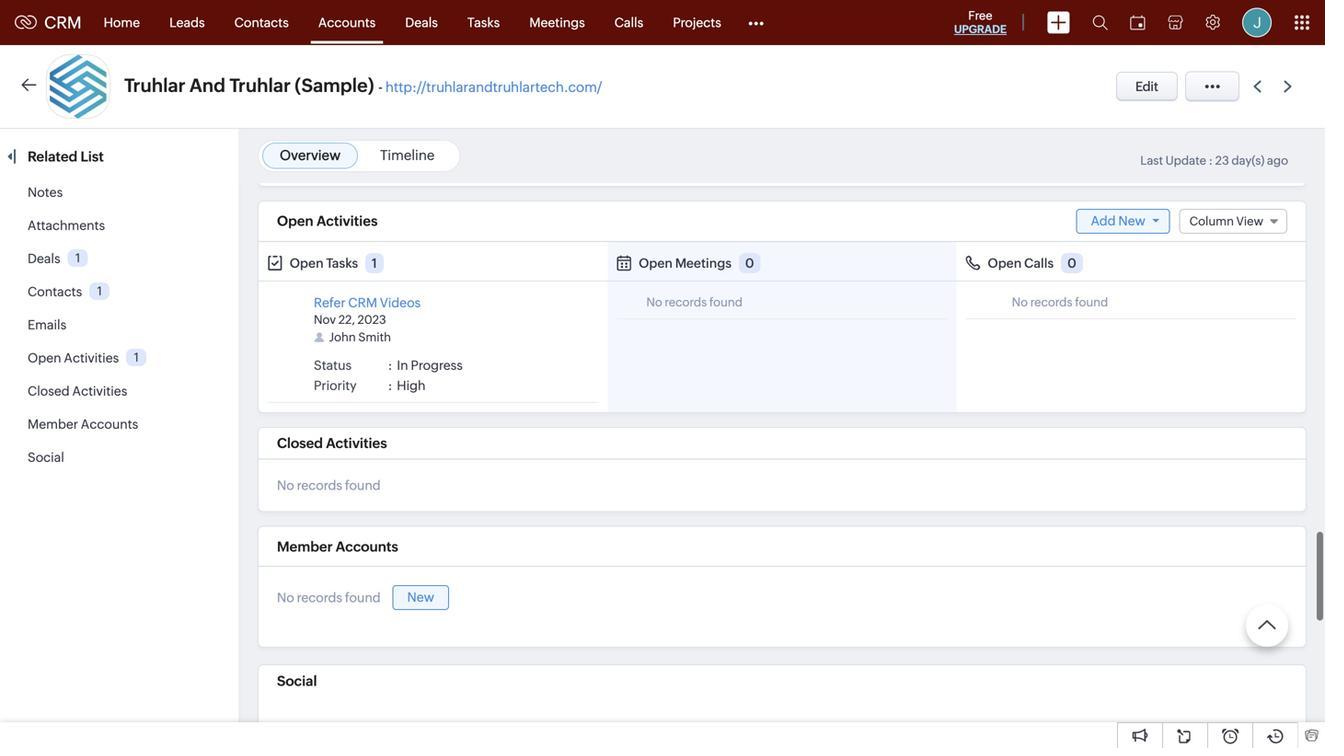Task type: describe. For each thing, give the bounding box(es) containing it.
home
[[104, 15, 140, 30]]

john smith
[[329, 330, 391, 344]]

edit button
[[1117, 72, 1178, 101]]

add new
[[1091, 213, 1146, 228]]

search image
[[1093, 15, 1108, 30]]

priority
[[314, 378, 357, 393]]

open meetings
[[639, 256, 732, 271]]

(sample)
[[295, 75, 374, 96]]

previous record image
[[1254, 81, 1262, 93]]

calendar image
[[1131, 15, 1146, 30]]

notes link
[[28, 185, 63, 200]]

http://truhlarandtruhlartech.com/
[[386, 79, 602, 95]]

create menu element
[[1037, 0, 1082, 45]]

status
[[314, 358, 352, 373]]

0 horizontal spatial closed
[[28, 384, 70, 399]]

1 horizontal spatial member accounts
[[277, 539, 398, 555]]

timeline
[[380, 147, 435, 163]]

tasks link
[[453, 0, 515, 45]]

next record image
[[1284, 81, 1296, 93]]

progress
[[411, 358, 463, 373]]

last update : 23 day(s) ago
[[1141, 154, 1289, 168]]

open calls
[[988, 256, 1054, 271]]

meetings link
[[515, 0, 600, 45]]

1 horizontal spatial member
[[277, 539, 333, 555]]

profile image
[[1243, 8, 1272, 37]]

2 vertical spatial accounts
[[336, 539, 398, 555]]

activities up member accounts link
[[72, 384, 127, 399]]

crm link
[[15, 13, 82, 32]]

social link
[[28, 450, 64, 465]]

1 up refer crm videos link
[[372, 256, 377, 271]]

emails link
[[28, 318, 66, 332]]

meetings inside "link"
[[530, 15, 585, 30]]

: for : in progress
[[388, 358, 393, 373]]

truhlar and truhlar (sample) - http://truhlarandtruhlartech.com/
[[124, 75, 602, 96]]

activities down priority
[[326, 435, 387, 452]]

1 vertical spatial deals
[[28, 251, 60, 266]]

column view
[[1190, 214, 1264, 228]]

Column View field
[[1180, 209, 1288, 234]]

search element
[[1082, 0, 1120, 45]]

closed activities link
[[28, 384, 127, 399]]

open activities link
[[28, 351, 119, 365]]

http://truhlarandtruhlartech.com/ link
[[386, 79, 602, 95]]

in
[[397, 358, 408, 373]]

22,
[[339, 313, 355, 327]]

crm inside refer crm videos nov 22, 2023
[[348, 295, 377, 310]]

1 for deals
[[75, 251, 80, 265]]

open tasks
[[290, 256, 358, 271]]

1 vertical spatial meetings
[[675, 256, 732, 271]]

0 horizontal spatial new
[[407, 590, 435, 605]]

ago
[[1268, 154, 1289, 168]]

list
[[81, 149, 104, 165]]

0 vertical spatial new
[[1119, 213, 1146, 228]]

: high
[[388, 378, 426, 393]]

notes
[[28, 185, 63, 200]]

calls inside calls link
[[615, 15, 644, 30]]

overview link
[[280, 147, 341, 163]]

attachments link
[[28, 218, 105, 233]]

last
[[1141, 154, 1164, 168]]

1 for contacts
[[97, 284, 102, 298]]

0 vertical spatial contacts
[[234, 15, 289, 30]]

and
[[190, 75, 226, 96]]

1 vertical spatial social
[[277, 673, 317, 689]]

0 vertical spatial open activities
[[277, 213, 378, 229]]

activities up open tasks
[[317, 213, 378, 229]]

accounts link
[[304, 0, 391, 45]]



Task type: vqa. For each thing, say whether or not it's contained in the screenshot.
'November'
no



Task type: locate. For each thing, give the bounding box(es) containing it.
: left high
[[388, 378, 393, 393]]

-
[[378, 79, 383, 95]]

0 vertical spatial crm
[[44, 13, 82, 32]]

related
[[28, 149, 77, 165]]

Other Modules field
[[736, 8, 776, 37]]

0 horizontal spatial deals link
[[28, 251, 60, 266]]

1 up open activities link
[[97, 284, 102, 298]]

john
[[329, 330, 356, 344]]

0 horizontal spatial tasks
[[326, 256, 358, 271]]

0 horizontal spatial meetings
[[530, 15, 585, 30]]

smith
[[358, 330, 391, 344]]

1 horizontal spatial truhlar
[[230, 75, 291, 96]]

no records found
[[647, 295, 743, 309], [1012, 295, 1109, 309], [277, 478, 381, 493], [277, 590, 381, 605]]

1 vertical spatial closed activities
[[277, 435, 387, 452]]

crm
[[44, 13, 82, 32], [348, 295, 377, 310]]

0 vertical spatial contacts link
[[220, 0, 304, 45]]

1 horizontal spatial 0
[[1068, 256, 1077, 271]]

2023
[[358, 313, 386, 327]]

0 horizontal spatial 0
[[746, 256, 755, 271]]

: left in
[[388, 358, 393, 373]]

0 vertical spatial deals link
[[391, 0, 453, 45]]

0 horizontal spatial member accounts
[[28, 417, 138, 432]]

leads
[[170, 15, 205, 30]]

contacts right leads link
[[234, 15, 289, 30]]

truhlar left and
[[124, 75, 186, 96]]

0 vertical spatial social
[[28, 450, 64, 465]]

: in progress
[[388, 358, 463, 373]]

: left 23
[[1209, 154, 1213, 168]]

related list
[[28, 149, 107, 165]]

1 horizontal spatial closed
[[277, 435, 323, 452]]

tasks up http://truhlarandtruhlartech.com/
[[468, 15, 500, 30]]

1 horizontal spatial open activities
[[277, 213, 378, 229]]

contacts link up emails
[[28, 284, 82, 299]]

1 0 from the left
[[746, 256, 755, 271]]

0 vertical spatial deals
[[405, 15, 438, 30]]

add
[[1091, 213, 1116, 228]]

1 horizontal spatial tasks
[[468, 15, 500, 30]]

0 vertical spatial :
[[1209, 154, 1213, 168]]

timeline link
[[380, 147, 435, 163]]

1 vertical spatial contacts
[[28, 284, 82, 299]]

accounts up new link
[[336, 539, 398, 555]]

contacts link
[[220, 0, 304, 45], [28, 284, 82, 299]]

crm left home
[[44, 13, 82, 32]]

edit
[[1136, 79, 1159, 94]]

deals link down attachments link
[[28, 251, 60, 266]]

member accounts
[[28, 417, 138, 432], [277, 539, 398, 555]]

0 right "open meetings"
[[746, 256, 755, 271]]

found
[[710, 295, 743, 309], [1075, 295, 1109, 309], [345, 478, 381, 493], [345, 590, 381, 605]]

1 vertical spatial accounts
[[81, 417, 138, 432]]

1 horizontal spatial contacts link
[[220, 0, 304, 45]]

home link
[[89, 0, 155, 45]]

0 horizontal spatial open activities
[[28, 351, 119, 365]]

projects
[[673, 15, 722, 30]]

deals
[[405, 15, 438, 30], [28, 251, 60, 266]]

1 vertical spatial open activities
[[28, 351, 119, 365]]

upgrade
[[955, 23, 1007, 35]]

open activities
[[277, 213, 378, 229], [28, 351, 119, 365]]

1 horizontal spatial deals
[[405, 15, 438, 30]]

0 vertical spatial closed activities
[[28, 384, 127, 399]]

1 for open activities
[[134, 351, 139, 364]]

1 vertical spatial :
[[388, 358, 393, 373]]

0 horizontal spatial crm
[[44, 13, 82, 32]]

new
[[1119, 213, 1146, 228], [407, 590, 435, 605]]

refer
[[314, 295, 346, 310]]

1 vertical spatial deals link
[[28, 251, 60, 266]]

0 vertical spatial closed
[[28, 384, 70, 399]]

tasks up refer
[[326, 256, 358, 271]]

refer crm videos nov 22, 2023
[[314, 295, 421, 327]]

no
[[647, 295, 663, 309], [1012, 295, 1028, 309], [277, 478, 294, 493], [277, 590, 294, 605]]

1 vertical spatial calls
[[1025, 256, 1054, 271]]

0 vertical spatial meetings
[[530, 15, 585, 30]]

0 horizontal spatial member
[[28, 417, 78, 432]]

2 vertical spatial :
[[388, 378, 393, 393]]

meetings
[[530, 15, 585, 30], [675, 256, 732, 271]]

0 horizontal spatial social
[[28, 450, 64, 465]]

1 right open activities link
[[134, 351, 139, 364]]

tasks
[[468, 15, 500, 30], [326, 256, 358, 271]]

0 horizontal spatial deals
[[28, 251, 60, 266]]

update
[[1166, 154, 1207, 168]]

contacts
[[234, 15, 289, 30], [28, 284, 82, 299]]

0 for calls
[[1068, 256, 1077, 271]]

1 horizontal spatial contacts
[[234, 15, 289, 30]]

2 truhlar from the left
[[230, 75, 291, 96]]

crm up 2023
[[348, 295, 377, 310]]

0 horizontal spatial contacts link
[[28, 284, 82, 299]]

videos
[[380, 295, 421, 310]]

:
[[1209, 154, 1213, 168], [388, 358, 393, 373], [388, 378, 393, 393]]

closed down priority
[[277, 435, 323, 452]]

open activities up open tasks
[[277, 213, 378, 229]]

0 vertical spatial calls
[[615, 15, 644, 30]]

closed activities down priority
[[277, 435, 387, 452]]

1 vertical spatial tasks
[[326, 256, 358, 271]]

truhlar right and
[[230, 75, 291, 96]]

member
[[28, 417, 78, 432], [277, 539, 333, 555]]

closed
[[28, 384, 70, 399], [277, 435, 323, 452]]

0 horizontal spatial calls
[[615, 15, 644, 30]]

0 vertical spatial tasks
[[468, 15, 500, 30]]

1 horizontal spatial meetings
[[675, 256, 732, 271]]

0 horizontal spatial contacts
[[28, 284, 82, 299]]

0 for meetings
[[746, 256, 755, 271]]

accounts down closed activities link
[[81, 417, 138, 432]]

: for : high
[[388, 378, 393, 393]]

records
[[665, 295, 707, 309], [1031, 295, 1073, 309], [297, 478, 342, 493], [297, 590, 342, 605]]

free upgrade
[[955, 9, 1007, 35]]

contacts up emails
[[28, 284, 82, 299]]

refer crm videos link
[[314, 295, 421, 310]]

create menu image
[[1048, 12, 1071, 34]]

1 horizontal spatial new
[[1119, 213, 1146, 228]]

activities
[[317, 213, 378, 229], [64, 351, 119, 365], [72, 384, 127, 399], [326, 435, 387, 452]]

deals left tasks link
[[405, 15, 438, 30]]

0 vertical spatial accounts
[[318, 15, 376, 30]]

free
[[969, 9, 993, 23]]

day(s)
[[1232, 154, 1265, 168]]

emails
[[28, 318, 66, 332]]

0 vertical spatial member accounts
[[28, 417, 138, 432]]

1 horizontal spatial calls
[[1025, 256, 1054, 271]]

calls link
[[600, 0, 658, 45]]

deals link up truhlar and truhlar (sample) - http://truhlarandtruhlartech.com/
[[391, 0, 453, 45]]

0 horizontal spatial closed activities
[[28, 384, 127, 399]]

1 vertical spatial crm
[[348, 295, 377, 310]]

23
[[1216, 154, 1230, 168]]

member accounts link
[[28, 417, 138, 432]]

deals link
[[391, 0, 453, 45], [28, 251, 60, 266]]

1 vertical spatial member
[[277, 539, 333, 555]]

1 horizontal spatial crm
[[348, 295, 377, 310]]

1 vertical spatial contacts link
[[28, 284, 82, 299]]

open activities up closed activities link
[[28, 351, 119, 365]]

closed down open activities link
[[28, 384, 70, 399]]

0 vertical spatial member
[[28, 417, 78, 432]]

high
[[397, 378, 426, 393]]

activities up closed activities link
[[64, 351, 119, 365]]

calls
[[615, 15, 644, 30], [1025, 256, 1054, 271]]

projects link
[[658, 0, 736, 45]]

closed activities
[[28, 384, 127, 399], [277, 435, 387, 452]]

1 horizontal spatial deals link
[[391, 0, 453, 45]]

nov
[[314, 313, 336, 327]]

leads link
[[155, 0, 220, 45]]

contacts link right leads
[[220, 0, 304, 45]]

1 vertical spatial closed
[[277, 435, 323, 452]]

column
[[1190, 214, 1235, 228]]

profile element
[[1232, 0, 1283, 45]]

1 down attachments link
[[75, 251, 80, 265]]

2 0 from the left
[[1068, 256, 1077, 271]]

accounts up (sample)
[[318, 15, 376, 30]]

1 horizontal spatial closed activities
[[277, 435, 387, 452]]

open
[[277, 213, 314, 229], [290, 256, 324, 271], [639, 256, 673, 271], [988, 256, 1022, 271], [28, 351, 61, 365]]

accounts
[[318, 15, 376, 30], [81, 417, 138, 432], [336, 539, 398, 555]]

1 horizontal spatial social
[[277, 673, 317, 689]]

1
[[75, 251, 80, 265], [372, 256, 377, 271], [97, 284, 102, 298], [134, 351, 139, 364]]

attachments
[[28, 218, 105, 233]]

0 horizontal spatial truhlar
[[124, 75, 186, 96]]

overview
[[280, 147, 341, 163]]

1 vertical spatial new
[[407, 590, 435, 605]]

new link
[[393, 585, 449, 610]]

view
[[1237, 214, 1264, 228]]

truhlar
[[124, 75, 186, 96], [230, 75, 291, 96]]

1 vertical spatial member accounts
[[277, 539, 398, 555]]

social
[[28, 450, 64, 465], [277, 673, 317, 689]]

closed activities down open activities link
[[28, 384, 127, 399]]

0
[[746, 256, 755, 271], [1068, 256, 1077, 271]]

1 truhlar from the left
[[124, 75, 186, 96]]

0 right open calls
[[1068, 256, 1077, 271]]

deals down attachments link
[[28, 251, 60, 266]]



